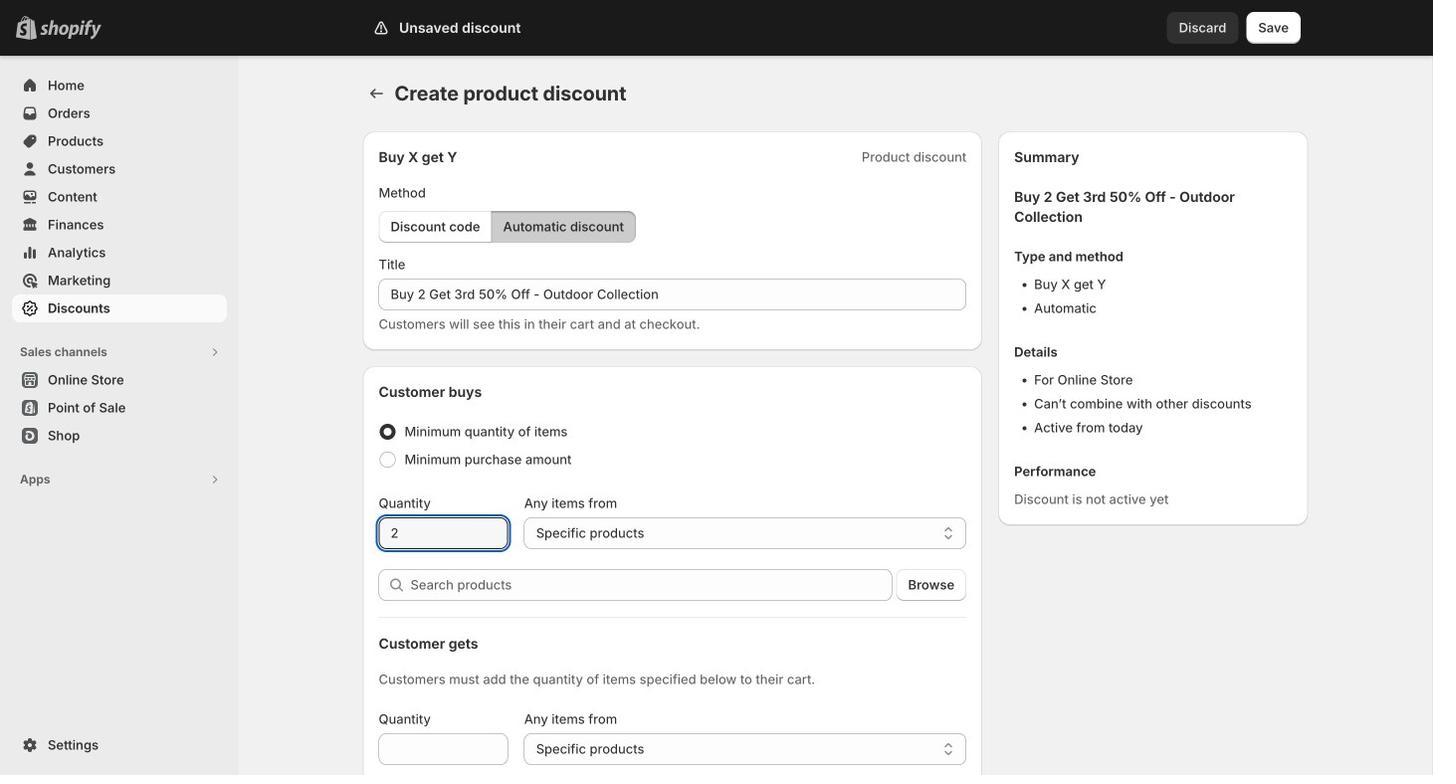 Task type: vqa. For each thing, say whether or not it's contained in the screenshot.
1
no



Task type: locate. For each thing, give the bounding box(es) containing it.
shopify image
[[40, 20, 102, 40]]

Search products text field
[[411, 570, 893, 601]]

None text field
[[379, 518, 508, 550], [379, 734, 508, 766], [379, 518, 508, 550], [379, 734, 508, 766]]

None text field
[[379, 279, 967, 311]]



